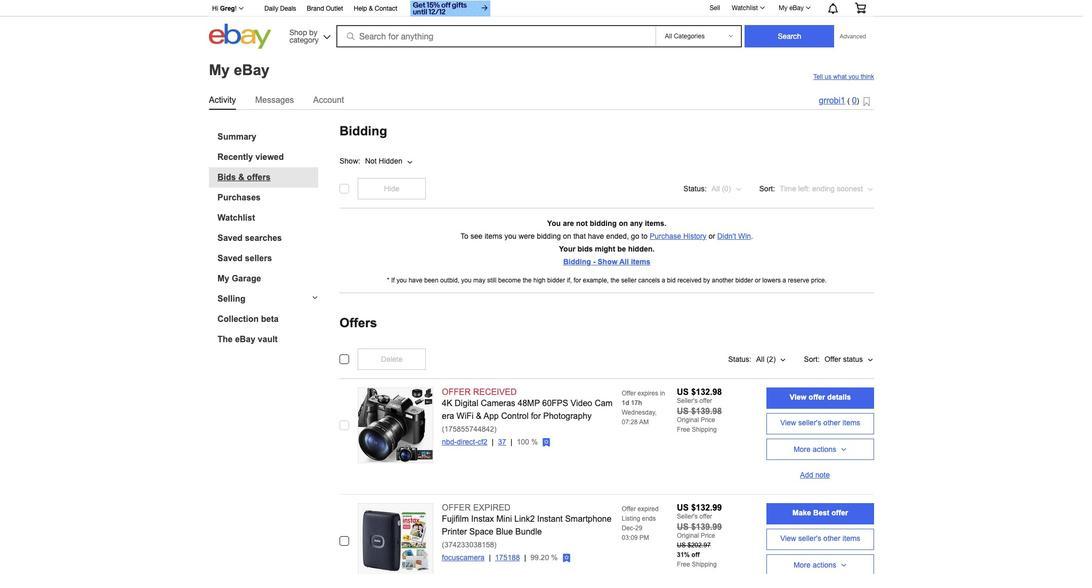 Task type: vqa. For each thing, say whether or not it's contained in the screenshot.
second actions
yes



Task type: describe. For each thing, give the bounding box(es) containing it.
$202.97
[[688, 541, 711, 549]]

listing
[[622, 515, 640, 522]]

-
[[593, 257, 596, 266]]

more for us $139.99
[[794, 560, 811, 569]]

focuscamera link
[[442, 553, 495, 562]]

messages link
[[255, 93, 294, 107]]

shipping inside us $132.99 seller's offer us $139.99 original price us $202.97 31% off free shipping
[[692, 560, 717, 568]]

fujifilm instax mini link2 instant smartphone printer space blue bundle image
[[358, 503, 433, 574]]

in
[[660, 389, 665, 397]]

add
[[800, 470, 813, 479]]

offer inside us $132.98 seller's offer us $139.98 original price free shipping
[[699, 397, 712, 404]]

*
[[387, 276, 389, 284]]

daily
[[264, 5, 278, 12]]

seller's for us $139.99
[[798, 534, 821, 543]]

purchases
[[217, 193, 261, 202]]

view for us $132.98
[[780, 418, 796, 427]]

saved for saved searches
[[217, 233, 243, 242]]

all for offers
[[756, 355, 765, 363]]

1 horizontal spatial bidding
[[590, 219, 617, 227]]

$139.98
[[691, 406, 722, 415]]

to
[[641, 232, 648, 240]]

ending
[[812, 184, 835, 193]]

bids & offers
[[217, 172, 271, 181]]

more for us $139.98
[[794, 445, 811, 453]]

delete
[[381, 355, 403, 363]]

tell
[[813, 73, 823, 80]]

5 us from the top
[[677, 541, 686, 549]]

99.20
[[530, 553, 549, 562]]

view offer details
[[790, 393, 851, 401]]

offer inside "link"
[[809, 393, 825, 401]]

received
[[473, 387, 517, 396]]

sort: for offers
[[804, 355, 820, 363]]

0 horizontal spatial bidding
[[340, 123, 387, 138]]

my ebay inside main content
[[209, 62, 270, 78]]

% for 60fps
[[531, 437, 538, 446]]

offer for us $132.98
[[622, 389, 636, 397]]

hidden.
[[628, 244, 655, 253]]

tell us what you think link
[[813, 73, 874, 80]]

grrobi1 ( 0 )
[[819, 96, 859, 105]]

summary
[[217, 132, 256, 141]]

not
[[365, 157, 377, 165]]

off
[[692, 551, 700, 558]]

show:
[[340, 157, 360, 165]]

beta
[[261, 314, 279, 323]]

Search for anything text field
[[338, 26, 654, 46]]

that
[[573, 232, 586, 240]]

seller's for $132.99
[[677, 513, 698, 520]]

more actions for us $139.99
[[794, 560, 836, 569]]

view inside view offer details "link"
[[790, 393, 807, 401]]

offer for 4k
[[442, 387, 471, 396]]

cf2
[[478, 437, 488, 446]]

0 horizontal spatial have
[[409, 276, 423, 284]]

& for offers
[[238, 172, 244, 181]]

all (2) button
[[756, 348, 787, 370]]

any
[[630, 219, 643, 227]]

cam
[[595, 398, 613, 408]]

grrobi1
[[819, 96, 845, 105]]

03:09
[[622, 534, 638, 541]]

1 bidder from the left
[[547, 276, 565, 284]]

photography
[[543, 411, 592, 420]]

might
[[595, 244, 615, 253]]

link2
[[514, 514, 535, 523]]

view seller's other items for us $139.98
[[780, 418, 860, 427]]

0 horizontal spatial watchlist link
[[217, 213, 318, 223]]

2 the from the left
[[611, 276, 619, 284]]

delete button
[[358, 348, 426, 370]]

175188
[[495, 553, 520, 562]]

shipping inside us $132.98 seller's offer us $139.98 original price free shipping
[[692, 426, 717, 433]]

1 a from the left
[[662, 276, 665, 284]]

actions for us $139.98
[[813, 445, 836, 453]]

garage
[[232, 274, 261, 283]]

video
[[571, 398, 592, 408]]

4k digital cameras 48mp 60fps video cam era wifi & app control for photography link
[[442, 398, 613, 420]]

29
[[635, 524, 642, 532]]

bids
[[217, 172, 236, 181]]

example,
[[583, 276, 609, 284]]

to
[[461, 232, 468, 240]]

ebay for the ebay vault link
[[235, 334, 255, 344]]

4 us from the top
[[677, 522, 689, 531]]

by inside "shop by category"
[[309, 28, 317, 37]]

60fps
[[542, 398, 568, 408]]

dec-
[[622, 524, 635, 532]]

my for the my garage link
[[217, 274, 229, 283]]

tell us what you think
[[813, 73, 874, 80]]

direct-
[[457, 437, 478, 446]]

1 vertical spatial my
[[209, 62, 230, 78]]

more actions button for us $139.98
[[766, 438, 874, 460]]

3 us from the top
[[677, 503, 689, 512]]

all (0) button
[[711, 178, 742, 199]]

us $132.99 seller's offer us $139.99 original price us $202.97 31% off free shipping
[[677, 503, 722, 568]]

other for us $139.98
[[823, 418, 840, 427]]

ebay for my ebay link
[[789, 4, 804, 12]]

items down make best offer link
[[843, 534, 860, 543]]

4k digital cameras 48mp 60fps video camera wifi & app control for photography image
[[358, 388, 433, 462]]

) inside offer received 4k digital cameras 48mp 60fps video cam era wifi & app control for photography ( 175855744842 )
[[494, 425, 497, 433]]

am
[[639, 418, 649, 426]]

hide button
[[358, 178, 426, 199]]

bids & offers link
[[217, 172, 318, 182]]

nbd-direct-cf2 link
[[442, 437, 498, 446]]

none submit inside shop by category banner
[[745, 25, 834, 47]]

view seller's other items for us $139.99
[[780, 534, 860, 543]]

offer right "best"
[[832, 509, 848, 517]]

messages
[[255, 95, 294, 104]]

bidding inside the you are not bidding on any items. to see items you were bidding on that have ended, go to purchase history or didn't win . your bids might be hidden. bidding - show all items
[[563, 257, 591, 266]]

add note
[[800, 470, 830, 479]]

brand outlet link
[[307, 3, 343, 15]]

offer expired fujifilm instax mini link2 instant smartphone printer space blue bundle ( 374233038158 )
[[442, 503, 612, 549]]

time
[[780, 184, 796, 193]]

other for us $139.99
[[823, 534, 840, 543]]

1d
[[622, 399, 629, 406]]

still
[[487, 276, 496, 284]]

daily deals link
[[264, 3, 296, 15]]

control
[[501, 411, 529, 420]]

show
[[598, 257, 618, 266]]

app
[[484, 411, 499, 420]]

daily deals
[[264, 5, 296, 12]]

saved sellers
[[217, 253, 272, 263]]

my for my ebay link
[[779, 4, 788, 12]]

2 a from the left
[[783, 276, 786, 284]]

0 vertical spatial on
[[619, 219, 628, 227]]

received
[[677, 276, 702, 284]]

48mp
[[518, 398, 540, 408]]

deals
[[280, 5, 296, 12]]

hi
[[212, 5, 218, 12]]

make best offer
[[793, 509, 848, 517]]

watchlist for left watchlist link
[[217, 213, 255, 222]]

get an extra 15% off image
[[410, 1, 490, 17]]

sellers
[[245, 253, 272, 263]]

win
[[738, 232, 751, 240]]

saved searches link
[[217, 233, 318, 243]]

$132.98
[[691, 387, 722, 396]]

greg
[[220, 5, 235, 12]]

) inside grrobi1 ( 0 )
[[857, 97, 859, 105]]

have inside the you are not bidding on any items. to see items you were bidding on that have ended, go to purchase history or didn't win . your bids might be hidden. bidding - show all items
[[588, 232, 604, 240]]

help & contact
[[354, 5, 397, 12]]

the ebay vault link
[[217, 334, 318, 344]]

view seller's other items link for us $139.98
[[766, 413, 874, 434]]



Task type: locate. For each thing, give the bounding box(es) containing it.
0 horizontal spatial on
[[563, 232, 571, 240]]

0 horizontal spatial bidding
[[537, 232, 561, 240]]

1 horizontal spatial bidder
[[735, 276, 753, 284]]

selling
[[217, 294, 245, 303]]

shipping down off
[[692, 560, 717, 568]]

offer inside the offer expired fujifilm instax mini link2 instant smartphone printer space blue bundle ( 374233038158 )
[[442, 503, 471, 512]]

0 vertical spatial bidding
[[590, 219, 617, 227]]

(0)
[[722, 184, 731, 193]]

2 price from the top
[[701, 532, 715, 539]]

1 horizontal spatial the
[[611, 276, 619, 284]]

1 view seller's other items link from the top
[[766, 413, 874, 434]]

watchlist inside account navigation
[[732, 4, 758, 12]]

0 horizontal spatial watchlist
[[217, 213, 255, 222]]

on left that
[[563, 232, 571, 240]]

the
[[217, 334, 233, 344]]

0 vertical spatial for
[[574, 276, 581, 284]]

free inside us $132.98 seller's offer us $139.98 original price free shipping
[[677, 426, 690, 433]]

sort: left offer status dropdown button
[[804, 355, 820, 363]]

your
[[559, 244, 575, 253]]

0
[[852, 96, 857, 105]]

31%
[[677, 551, 690, 558]]

my inside account navigation
[[779, 4, 788, 12]]

actions up note
[[813, 445, 836, 453]]

us left $139.99
[[677, 522, 689, 531]]

1 horizontal spatial status:
[[728, 355, 751, 363]]

2 view seller's other items link from the top
[[766, 528, 874, 550]]

my ebay inside account navigation
[[779, 4, 804, 12]]

100
[[517, 437, 529, 446]]

view seller's other items link down view offer details "link"
[[766, 413, 874, 434]]

0 vertical spatial sort:
[[759, 184, 775, 193]]

my ebay main content
[[4, 52, 1079, 574]]

instant
[[537, 514, 563, 523]]

1 horizontal spatial sort:
[[804, 355, 820, 363]]

more actions up add note
[[794, 445, 836, 453]]

0 vertical spatial original
[[677, 416, 699, 423]]

1 vertical spatial price
[[701, 532, 715, 539]]

0 vertical spatial seller's
[[798, 418, 821, 427]]

0 vertical spatial )
[[857, 97, 859, 105]]

) inside the offer expired fujifilm instax mini link2 instant smartphone printer space blue bundle ( 374233038158 )
[[494, 540, 497, 549]]

free inside us $132.99 seller's offer us $139.99 original price us $202.97 31% off free shipping
[[677, 560, 690, 568]]

view for us $132.99
[[780, 534, 796, 543]]

bidding down bids
[[563, 257, 591, 266]]

watchlist link right sell
[[726, 2, 770, 14]]

by inside my ebay main content
[[703, 276, 710, 284]]

us right in
[[677, 387, 689, 396]]

the
[[523, 276, 532, 284], [611, 276, 619, 284]]

1 vertical spatial ebay
[[234, 62, 270, 78]]

more actions down make best offer link
[[794, 560, 836, 569]]

view seller's other items link down make best offer link
[[766, 528, 874, 550]]

& right 'help'
[[369, 5, 373, 12]]

my
[[779, 4, 788, 12], [209, 62, 230, 78], [217, 274, 229, 283]]

offers
[[247, 172, 271, 181]]

100 %
[[517, 437, 538, 446]]

2 horizontal spatial &
[[476, 411, 482, 420]]

cancels
[[638, 276, 660, 284]]

more actions for us $139.98
[[794, 445, 836, 453]]

digital
[[455, 398, 478, 408]]

status: left the (2)
[[728, 355, 751, 363]]

0 horizontal spatial status:
[[684, 184, 707, 193]]

by right shop
[[309, 28, 317, 37]]

original for $139.99
[[677, 532, 699, 539]]

bidding down "you"
[[537, 232, 561, 240]]

hi greg !
[[212, 5, 237, 12]]

1 us from the top
[[677, 387, 689, 396]]

175188 link
[[495, 553, 530, 562]]

0 horizontal spatial a
[[662, 276, 665, 284]]

2 seller's from the top
[[798, 534, 821, 543]]

1 saved from the top
[[217, 233, 243, 242]]

other down details
[[823, 418, 840, 427]]

1 more actions button from the top
[[766, 438, 874, 460]]

view seller's other items down make best offer link
[[780, 534, 860, 543]]

category
[[289, 35, 319, 44]]

you
[[849, 73, 859, 80], [504, 232, 517, 240], [397, 276, 407, 284], [461, 276, 472, 284]]

& left app on the left bottom of page
[[476, 411, 482, 420]]

% right 99.20
[[551, 553, 558, 562]]

2 more actions button from the top
[[766, 554, 874, 574]]

if
[[391, 276, 395, 284]]

actions down make best offer link
[[813, 560, 836, 569]]

0 horizontal spatial or
[[709, 232, 715, 240]]

have up might
[[588, 232, 604, 240]]

1 horizontal spatial %
[[551, 553, 558, 562]]

1 offer from the top
[[442, 387, 471, 396]]

price for $139.98
[[701, 416, 715, 423]]

offer for us $132.99
[[622, 505, 636, 513]]

0 vertical spatial more
[[794, 445, 811, 453]]

2 bidder from the left
[[735, 276, 753, 284]]

0 horizontal spatial the
[[523, 276, 532, 284]]

2 offer from the top
[[442, 503, 471, 512]]

0 horizontal spatial all
[[619, 257, 629, 266]]

1 vertical spatial view seller's other items link
[[766, 528, 874, 550]]

1 vertical spatial watchlist
[[217, 213, 255, 222]]

account navigation
[[206, 0, 874, 18]]

a left bid
[[662, 276, 665, 284]]

bidding
[[590, 219, 617, 227], [537, 232, 561, 240]]

sort: for bidding
[[759, 184, 775, 193]]

1 the from the left
[[523, 276, 532, 284]]

seller's inside us $132.98 seller's offer us $139.98 original price free shipping
[[677, 397, 698, 404]]

offer inside the offer expires in 1d 17h wednesday, 07:28 am
[[622, 389, 636, 397]]

activity link
[[209, 93, 236, 107]]

0 vertical spatial other
[[823, 418, 840, 427]]

note
[[815, 470, 830, 479]]

0 vertical spatial view seller's other items link
[[766, 413, 874, 434]]

1 vertical spatial my ebay
[[209, 62, 270, 78]]

watchlist down purchases
[[217, 213, 255, 222]]

all left the (2)
[[756, 355, 765, 363]]

0 vertical spatial actions
[[813, 445, 836, 453]]

searches
[[245, 233, 282, 242]]

1 vertical spatial bidding
[[563, 257, 591, 266]]

1 seller's from the top
[[798, 418, 821, 427]]

you right the if
[[397, 276, 407, 284]]

us
[[825, 73, 832, 80]]

smartphone
[[565, 514, 612, 523]]

1 vertical spatial or
[[755, 276, 761, 284]]

1 vertical spatial all
[[619, 257, 629, 266]]

for for example,
[[574, 276, 581, 284]]

shop by category banner
[[206, 0, 874, 52]]

on left any
[[619, 219, 628, 227]]

seller's down $132.99
[[677, 513, 698, 520]]

my ebay link
[[773, 2, 816, 14]]

1 seller's from the top
[[677, 397, 698, 404]]

watchlist link down the purchases link
[[217, 213, 318, 223]]

1 vertical spatial sort:
[[804, 355, 820, 363]]

view left details
[[790, 393, 807, 401]]

see
[[470, 232, 483, 240]]

1 free from the top
[[677, 426, 690, 433]]

you left may
[[461, 276, 472, 284]]

bidder left "if,"
[[547, 276, 565, 284]]

price down $139.98
[[701, 416, 715, 423]]

1 price from the top
[[701, 416, 715, 423]]

you inside the you are not bidding on any items. to see items you were bidding on that have ended, go to purchase history or didn't win . your bids might be hidden. bidding - show all items
[[504, 232, 517, 240]]

1 vertical spatial view
[[780, 418, 796, 427]]

for down 48mp
[[531, 411, 541, 420]]

offer left details
[[809, 393, 825, 401]]

1 vertical spatial on
[[563, 232, 571, 240]]

1 vertical spatial actions
[[813, 560, 836, 569]]

seller's inside us $132.99 seller's offer us $139.99 original price us $202.97 31% off free shipping
[[677, 513, 698, 520]]

1 vertical spatial offer
[[442, 503, 471, 512]]

offer left the status
[[825, 355, 841, 363]]

& for contact
[[369, 5, 373, 12]]

think
[[861, 73, 874, 80]]

2 vertical spatial (
[[442, 540, 444, 549]]

bidder right another
[[735, 276, 753, 284]]

1 vertical spatial shipping
[[692, 560, 717, 568]]

hide
[[384, 184, 399, 193]]

best
[[813, 509, 829, 517]]

0 vertical spatial my ebay
[[779, 4, 804, 12]]

0 vertical spatial view seller's other items
[[780, 418, 860, 427]]

contact
[[375, 5, 397, 12]]

price.
[[811, 276, 827, 284]]

or
[[709, 232, 715, 240], [755, 276, 761, 284]]

0 vertical spatial &
[[369, 5, 373, 12]]

a right lowers
[[783, 276, 786, 284]]

0 horizontal spatial for
[[531, 411, 541, 420]]

you left the were
[[504, 232, 517, 240]]

purchases link
[[217, 193, 318, 202]]

view down 'make'
[[780, 534, 796, 543]]

1 horizontal spatial or
[[755, 276, 761, 284]]

expires
[[638, 389, 658, 397]]

more actions button up add note button
[[766, 438, 874, 460]]

( left 0
[[847, 97, 850, 105]]

or inside the you are not bidding on any items. to see items you were bidding on that have ended, go to purchase history or didn't win . your bids might be hidden. bidding - show all items
[[709, 232, 715, 240]]

for for photography
[[531, 411, 541, 420]]

374233038158
[[444, 540, 494, 549]]

view seller's other items down view offer details "link"
[[780, 418, 860, 427]]

2 horizontal spatial all
[[756, 355, 765, 363]]

)
[[857, 97, 859, 105], [494, 425, 497, 433], [494, 540, 497, 549]]

offer up 1d
[[622, 389, 636, 397]]

saved up saved sellers at top
[[217, 233, 243, 242]]

the left the high
[[523, 276, 532, 284]]

1 vertical spatial watchlist link
[[217, 213, 318, 223]]

2 original from the top
[[677, 532, 699, 539]]

37
[[498, 437, 506, 446]]

all inside the you are not bidding on any items. to see items you were bidding on that have ended, go to purchase history or didn't win . your bids might be hidden. bidding - show all items
[[619, 257, 629, 266]]

&
[[369, 5, 373, 12], [238, 172, 244, 181], [476, 411, 482, 420]]

us $132.98 seller's offer us $139.98 original price free shipping
[[677, 387, 722, 433]]

1 vertical spatial saved
[[217, 253, 243, 263]]

activity
[[209, 95, 236, 104]]

1 vertical spatial more
[[794, 560, 811, 569]]

original up $202.97
[[677, 532, 699, 539]]

1 horizontal spatial bidding
[[563, 257, 591, 266]]

1 vertical spatial by
[[703, 276, 710, 284]]

& inside account navigation
[[369, 5, 373, 12]]

) left make this page your my ebay homepage image at the right of page
[[857, 97, 859, 105]]

seller's for us $139.98
[[798, 418, 821, 427]]

1 vertical spatial more actions
[[794, 560, 836, 569]]

other down make best offer link
[[823, 534, 840, 543]]

actions for us $139.99
[[813, 560, 836, 569]]

175855744842
[[444, 425, 494, 433]]

0 vertical spatial view
[[790, 393, 807, 401]]

1 horizontal spatial &
[[369, 5, 373, 12]]

( inside offer received 4k digital cameras 48mp 60fps video cam era wifi & app control for photography ( 175855744842 )
[[442, 425, 444, 433]]

% right 100
[[531, 437, 538, 446]]

saved searches
[[217, 233, 282, 242]]

1 vertical spatial for
[[531, 411, 541, 420]]

0 vertical spatial or
[[709, 232, 715, 240]]

sort: left time
[[759, 184, 775, 193]]

1 vertical spatial &
[[238, 172, 244, 181]]

or left didn't
[[709, 232, 715, 240]]

you left think
[[849, 73, 859, 80]]

2 view seller's other items from the top
[[780, 534, 860, 543]]

price
[[701, 416, 715, 423], [701, 532, 715, 539]]

my garage link
[[217, 274, 318, 283]]

0 vertical spatial have
[[588, 232, 604, 240]]

watchlist
[[732, 4, 758, 12], [217, 213, 255, 222]]

1 more actions from the top
[[794, 445, 836, 453]]

us left $132.99
[[677, 503, 689, 512]]

status: left the (0)
[[684, 184, 707, 193]]

brand outlet
[[307, 5, 343, 12]]

0 vertical spatial more actions button
[[766, 438, 874, 460]]

1 vertical spatial )
[[494, 425, 497, 433]]

watchlist inside my ebay main content
[[217, 213, 255, 222]]

2 more from the top
[[794, 560, 811, 569]]

for inside offer received 4k digital cameras 48mp 60fps video cam era wifi & app control for photography ( 175855744842 )
[[531, 411, 541, 420]]

fujifilm
[[442, 514, 469, 523]]

1 horizontal spatial watchlist link
[[726, 2, 770, 14]]

status: for offers
[[728, 355, 751, 363]]

1 vertical spatial offer
[[622, 389, 636, 397]]

1 actions from the top
[[813, 445, 836, 453]]

) down app on the left bottom of page
[[494, 425, 497, 433]]

bidding up not
[[340, 123, 387, 138]]

!
[[235, 5, 237, 12]]

0 horizontal spatial sort:
[[759, 184, 775, 193]]

& inside offer received 4k digital cameras 48mp 60fps video cam era wifi & app control for photography ( 175855744842 )
[[476, 411, 482, 420]]

status: all (2)
[[728, 355, 776, 363]]

2 seller's from the top
[[677, 513, 698, 520]]

1 vertical spatial view seller's other items
[[780, 534, 860, 543]]

0 vertical spatial all
[[712, 184, 720, 193]]

by left another
[[703, 276, 710, 284]]

your shopping cart image
[[854, 3, 867, 13]]

1 shipping from the top
[[692, 426, 717, 433]]

items down details
[[843, 418, 860, 427]]

free right "am"
[[677, 426, 690, 433]]

recently viewed
[[217, 152, 284, 161]]

offer down $132.99
[[699, 513, 712, 520]]

original inside us $132.98 seller's offer us $139.98 original price free shipping
[[677, 416, 699, 423]]

0 vertical spatial by
[[309, 28, 317, 37]]

original down $139.98
[[677, 416, 699, 423]]

my garage
[[217, 274, 261, 283]]

None submit
[[745, 25, 834, 47]]

offer up fujifilm
[[442, 503, 471, 512]]

more up 'add'
[[794, 445, 811, 453]]

2 shipping from the top
[[692, 560, 717, 568]]

0 vertical spatial offer
[[442, 387, 471, 396]]

reserve
[[788, 276, 809, 284]]

original for $139.98
[[677, 416, 699, 423]]

1 horizontal spatial for
[[574, 276, 581, 284]]

07:28
[[622, 418, 638, 426]]

price inside us $132.98 seller's offer us $139.98 original price free shipping
[[701, 416, 715, 423]]

space
[[469, 527, 494, 536]]

view seller's other items
[[780, 418, 860, 427], [780, 534, 860, 543]]

2 us from the top
[[677, 406, 689, 415]]

for right "if,"
[[574, 276, 581, 284]]

) down blue
[[494, 540, 497, 549]]

items right see
[[485, 232, 502, 240]]

1 view seller's other items from the top
[[780, 418, 860, 427]]

( down printer
[[442, 540, 444, 549]]

offer inside us $132.99 seller's offer us $139.99 original price us $202.97 31% off free shipping
[[699, 513, 712, 520]]

saved up my garage
[[217, 253, 243, 263]]

recently viewed link
[[217, 152, 318, 162]]

1 vertical spatial seller's
[[677, 513, 698, 520]]

1 vertical spatial seller's
[[798, 534, 821, 543]]

1 horizontal spatial all
[[712, 184, 720, 193]]

2 other from the top
[[823, 534, 840, 543]]

make this page your my ebay homepage image
[[864, 97, 870, 107]]

advanced
[[840, 33, 866, 39]]

offer down $132.98
[[699, 397, 712, 404]]

& right bids
[[238, 172, 244, 181]]

watchlist for rightmost watchlist link
[[732, 4, 758, 12]]

become
[[498, 276, 521, 284]]

what
[[833, 73, 847, 80]]

offers
[[340, 315, 377, 330]]

more actions button down make best offer link
[[766, 554, 874, 574]]

seller's down view offer details "link"
[[798, 418, 821, 427]]

1 vertical spatial (
[[442, 425, 444, 433]]

bidding up ended,
[[590, 219, 617, 227]]

2 vertical spatial my
[[217, 274, 229, 283]]

0 vertical spatial ebay
[[789, 4, 804, 12]]

us
[[677, 387, 689, 396], [677, 406, 689, 415], [677, 503, 689, 512], [677, 522, 689, 531], [677, 541, 686, 549]]

all for bidding
[[712, 184, 720, 193]]

2 saved from the top
[[217, 253, 243, 263]]

saved for saved sellers
[[217, 253, 243, 263]]

free down 31%
[[677, 560, 690, 568]]

expired
[[638, 505, 659, 513]]

all down be
[[619, 257, 629, 266]]

0 horizontal spatial &
[[238, 172, 244, 181]]

1 horizontal spatial have
[[588, 232, 604, 240]]

2 free from the top
[[677, 560, 690, 568]]

0 vertical spatial saved
[[217, 233, 243, 242]]

seller's down 'make'
[[798, 534, 821, 543]]

2 actions from the top
[[813, 560, 836, 569]]

0 vertical spatial bidding
[[340, 123, 387, 138]]

for
[[574, 276, 581, 284], [531, 411, 541, 420]]

17h
[[631, 399, 642, 406]]

2 vertical spatial view
[[780, 534, 796, 543]]

offer expired listing ends dec-29 03:09 pm
[[622, 505, 659, 541]]

0 vertical spatial seller's
[[677, 397, 698, 404]]

shipping down $139.98
[[692, 426, 717, 433]]

1 horizontal spatial on
[[619, 219, 628, 227]]

original inside us $132.99 seller's offer us $139.99 original price us $202.97 31% off free shipping
[[677, 532, 699, 539]]

37 link
[[498, 437, 517, 446]]

us left $139.98
[[677, 406, 689, 415]]

have
[[588, 232, 604, 240], [409, 276, 423, 284]]

account link
[[313, 93, 344, 107]]

0 vertical spatial shipping
[[692, 426, 717, 433]]

status: for bidding
[[684, 184, 707, 193]]

mini
[[496, 514, 512, 523]]

( inside the offer expired fujifilm instax mini link2 instant smartphone printer space blue bundle ( 374233038158 )
[[442, 540, 444, 549]]

seller's down $132.98
[[677, 397, 698, 404]]

have left been
[[409, 276, 423, 284]]

all left the (0)
[[712, 184, 720, 193]]

offer for fujifilm
[[442, 503, 471, 512]]

ebay
[[789, 4, 804, 12], [234, 62, 270, 78], [235, 334, 255, 344]]

2 vertical spatial &
[[476, 411, 482, 420]]

more down 'make'
[[794, 560, 811, 569]]

2 vertical spatial offer
[[622, 505, 636, 513]]

bundle
[[515, 527, 542, 536]]

0 vertical spatial more actions
[[794, 445, 836, 453]]

offer received 4k digital cameras 48mp 60fps video cam era wifi & app control for photography ( 175855744842 )
[[442, 387, 613, 433]]

1 other from the top
[[823, 418, 840, 427]]

a
[[662, 276, 665, 284], [783, 276, 786, 284]]

status: all (0)
[[684, 184, 731, 193]]

offer inside offer expired listing ends dec-29 03:09 pm
[[622, 505, 636, 513]]

or left lowers
[[755, 276, 761, 284]]

1 original from the top
[[677, 416, 699, 423]]

view seller's other items link for us $139.99
[[766, 528, 874, 550]]

us up 31%
[[677, 541, 686, 549]]

1 horizontal spatial my ebay
[[779, 4, 804, 12]]

1 horizontal spatial by
[[703, 276, 710, 284]]

view down view offer details "link"
[[780, 418, 796, 427]]

0 vertical spatial offer
[[825, 355, 841, 363]]

1 vertical spatial more actions button
[[766, 554, 874, 574]]

1 horizontal spatial watchlist
[[732, 4, 758, 12]]

instax
[[471, 514, 494, 523]]

( down era
[[442, 425, 444, 433]]

offer up listing
[[622, 505, 636, 513]]

offer inside offer received 4k digital cameras 48mp 60fps video cam era wifi & app control for photography ( 175855744842 )
[[442, 387, 471, 396]]

price inside us $132.99 seller's offer us $139.99 original price us $202.97 31% off free shipping
[[701, 532, 715, 539]]

2 more actions from the top
[[794, 560, 836, 569]]

another
[[712, 276, 734, 284]]

ebay inside account navigation
[[789, 4, 804, 12]]

( inside grrobi1 ( 0 )
[[847, 97, 850, 105]]

1 vertical spatial bidding
[[537, 232, 561, 240]]

1 more from the top
[[794, 445, 811, 453]]

0 vertical spatial watchlist link
[[726, 2, 770, 14]]

offer up the 4k
[[442, 387, 471, 396]]

0 horizontal spatial by
[[309, 28, 317, 37]]

didn't win link
[[717, 232, 751, 240]]

make
[[793, 509, 811, 517]]

% for instant
[[551, 553, 558, 562]]

offer status button
[[824, 348, 874, 370]]

price for $139.99
[[701, 532, 715, 539]]

1 vertical spatial %
[[551, 553, 558, 562]]

more actions button for us $139.99
[[766, 554, 874, 574]]

price down $139.99
[[701, 532, 715, 539]]

1 vertical spatial have
[[409, 276, 423, 284]]

0 vertical spatial (
[[847, 97, 850, 105]]

seller's for $132.98
[[677, 397, 698, 404]]

items down the hidden.
[[631, 257, 650, 266]]

the left seller
[[611, 276, 619, 284]]

help & contact link
[[354, 3, 397, 15]]

watchlist right sell
[[732, 4, 758, 12]]



